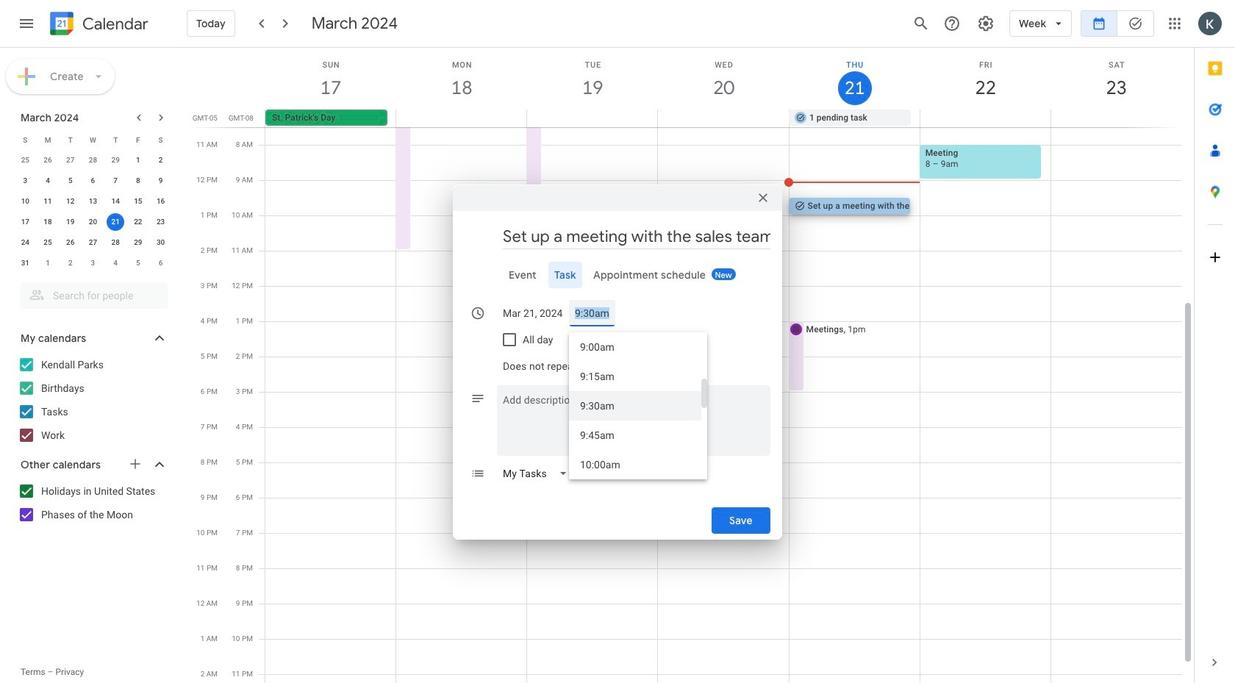 Task type: locate. For each thing, give the bounding box(es) containing it.
8 element
[[129, 172, 147, 190]]

add other calendars image
[[128, 457, 143, 471]]

february 28 element
[[84, 151, 102, 169]]

7 element
[[107, 172, 124, 190]]

Add title text field
[[503, 226, 771, 248]]

17 element
[[16, 213, 34, 231]]

5 option from the top
[[569, 450, 701, 479]]

april 1 element
[[39, 254, 57, 272]]

cell
[[396, 110, 527, 127], [527, 110, 658, 127], [658, 110, 789, 127], [920, 110, 1051, 127], [1051, 110, 1181, 127], [104, 212, 127, 232]]

tab list
[[1195, 48, 1235, 642], [465, 262, 771, 288]]

main drawer image
[[18, 15, 35, 32]]

3 option from the top
[[569, 391, 701, 421]]

february 29 element
[[107, 151, 124, 169]]

None field
[[497, 353, 609, 379], [497, 460, 579, 487], [497, 353, 609, 379], [497, 460, 579, 487]]

heading
[[79, 15, 148, 33]]

26 element
[[62, 234, 79, 251]]

settings menu image
[[977, 15, 995, 32]]

row group
[[14, 150, 172, 274]]

heading inside calendar element
[[79, 15, 148, 33]]

6 element
[[84, 172, 102, 190]]

3 element
[[16, 172, 34, 190]]

2 element
[[152, 151, 170, 169]]

15 element
[[129, 193, 147, 210]]

grid
[[188, 48, 1194, 683]]

None search field
[[0, 276, 182, 309]]

cell inside march 2024 grid
[[104, 212, 127, 232]]

27 element
[[84, 234, 102, 251]]

other calendars list
[[3, 479, 182, 526]]

16 element
[[152, 193, 170, 210]]

31 element
[[16, 254, 34, 272]]

start time list box
[[569, 332, 707, 479]]

30 element
[[152, 234, 170, 251]]

april 3 element
[[84, 254, 102, 272]]

18 element
[[39, 213, 57, 231]]

1 element
[[129, 151, 147, 169]]

5 element
[[62, 172, 79, 190]]

25 element
[[39, 234, 57, 251]]

row
[[259, 110, 1194, 127], [14, 129, 172, 150], [14, 150, 172, 171], [14, 171, 172, 191], [14, 191, 172, 212], [14, 212, 172, 232], [14, 232, 172, 253], [14, 253, 172, 274]]

20 element
[[84, 213, 102, 231]]

1 horizontal spatial tab list
[[1195, 48, 1235, 642]]

13 element
[[84, 193, 102, 210]]

24 element
[[16, 234, 34, 251]]

option
[[569, 332, 701, 362], [569, 362, 701, 391], [569, 391, 701, 421], [569, 421, 701, 450], [569, 450, 701, 479]]

10 element
[[16, 193, 34, 210]]



Task type: describe. For each thing, give the bounding box(es) containing it.
28 element
[[107, 234, 124, 251]]

my calendars list
[[3, 353, 182, 447]]

Start time text field
[[575, 300, 609, 326]]

29 element
[[129, 234, 147, 251]]

february 25 element
[[16, 151, 34, 169]]

april 2 element
[[62, 254, 79, 272]]

14 element
[[107, 193, 124, 210]]

march 2024 grid
[[14, 129, 172, 274]]

february 26 element
[[39, 151, 57, 169]]

11 element
[[39, 193, 57, 210]]

4 element
[[39, 172, 57, 190]]

february 27 element
[[62, 151, 79, 169]]

1 option from the top
[[569, 332, 701, 362]]

calendar element
[[47, 9, 148, 41]]

19 element
[[62, 213, 79, 231]]

Start date text field
[[503, 300, 563, 326]]

21, today element
[[107, 213, 124, 231]]

22 element
[[129, 213, 147, 231]]

9 element
[[152, 172, 170, 190]]

new element
[[712, 268, 736, 280]]

april 4 element
[[107, 254, 124, 272]]

april 6 element
[[152, 254, 170, 272]]

4 option from the top
[[569, 421, 701, 450]]

Add description text field
[[497, 391, 771, 444]]

april 5 element
[[129, 254, 147, 272]]

2 option from the top
[[569, 362, 701, 391]]

12 element
[[62, 193, 79, 210]]

23 element
[[152, 213, 170, 231]]

0 horizontal spatial tab list
[[465, 262, 771, 288]]

Search for people text field
[[29, 282, 159, 309]]



Task type: vqa. For each thing, say whether or not it's contained in the screenshot.
Settings associated with Settings
no



